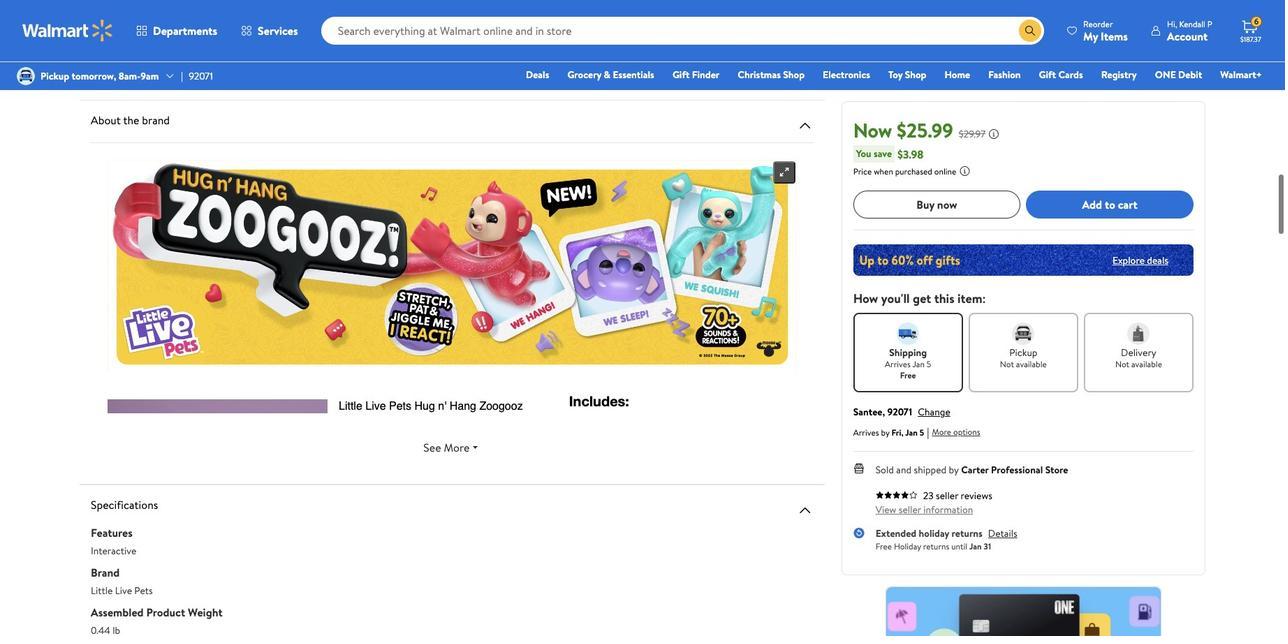 Task type: locate. For each thing, give the bounding box(es) containing it.
we
[[611, 68, 623, 82]]

extended
[[876, 527, 917, 541]]

essentials
[[613, 68, 655, 82]]

1 horizontal spatial pickup
[[1010, 346, 1038, 360]]

1 horizontal spatial 92071
[[888, 405, 913, 419]]

0 horizontal spatial not
[[1001, 358, 1015, 370]]

to right 3
[[317, 7, 326, 21]]

0 horizontal spatial 92071
[[189, 69, 213, 83]]

holiday
[[894, 541, 922, 552]]

to left "cart"
[[1106, 197, 1116, 212]]

about!
[[379, 19, 406, 33]]

available inside pickup not available
[[1017, 358, 1047, 370]]

1 gift from the left
[[673, 68, 690, 82]]

registry link
[[1096, 67, 1144, 82]]

jan down the intent image for shipping
[[913, 358, 925, 370]]

0 vertical spatial &
[[159, 43, 166, 57]]

2 horizontal spatial to
[[1106, 197, 1116, 212]]

not for delivery
[[1116, 358, 1130, 370]]

2 vertical spatial to
[[1106, 197, 1116, 212]]

0 horizontal spatial more
[[444, 440, 470, 455]]

seller right 23 on the bottom of page
[[936, 489, 959, 503]]

pickup left the tomorrow,
[[41, 69, 69, 83]]

online
[[935, 166, 957, 177]]

1 vertical spatial 92071
[[888, 405, 913, 419]]

shop right toy
[[905, 68, 927, 82]]

now
[[854, 117, 893, 144]]

0 horizontal spatial returns
[[924, 541, 950, 552]]

0 vertical spatial jan
[[913, 358, 925, 370]]

1 horizontal spatial arrives
[[885, 358, 911, 370]]

koomi
[[512, 7, 539, 21]]

1 vertical spatial see
[[424, 440, 441, 455]]

1 horizontal spatial free
[[901, 370, 917, 382]]

0 horizontal spatial &
[[159, 43, 166, 57]]

assembled product weight
[[91, 605, 223, 620]]

0 vertical spatial pickup
[[41, 69, 69, 83]]

by inside the arrives by fri, jan 5 | more options
[[882, 427, 890, 439]]

free inside shipping arrives jan 5 free
[[901, 370, 917, 382]]

1 horizontal spatial not
[[1116, 358, 1130, 370]]

stretch
[[298, 31, 329, 45]]

0 vertical spatial to
[[317, 7, 326, 21]]

specifications
[[91, 497, 158, 513]]

seller down '3.913 stars out of 5, based on 23 seller reviews' element
[[899, 503, 922, 517]]

not inside delivery not available
[[1116, 358, 1130, 370]]

with left their
[[226, 19, 245, 33]]

registry
[[1102, 68, 1137, 82]]

5
[[927, 358, 932, 370], [920, 427, 925, 439]]

0 horizontal spatial available
[[1017, 358, 1047, 370]]

not
[[647, 68, 661, 82]]

tomorrow,
[[72, 69, 116, 83]]

6
[[1255, 16, 1259, 27]]

suppliers
[[391, 68, 428, 82]]

1 vertical spatial to
[[141, 68, 150, 82]]

1 vertical spatial free
[[876, 541, 892, 552]]

& right grocery
[[604, 68, 611, 82]]

link
[[108, 19, 125, 33]]

& right sounds at top
[[159, 43, 166, 57]]

jan left 31
[[970, 541, 982, 552]]

features interactive brand little live pets
[[91, 525, 153, 598]]

0 horizontal spatial have
[[148, 31, 168, 45]]

my
[[1084, 28, 1099, 44]]

 image
[[17, 67, 35, 85]]

1 available from the left
[[1017, 358, 1047, 370]]

santee,
[[854, 405, 886, 419]]

1 horizontal spatial seller
[[936, 489, 959, 503]]

gift for gift cards
[[1040, 68, 1057, 82]]

christmas
[[738, 68, 781, 82]]

price
[[854, 166, 872, 177]]

arrives down the intent image for shipping
[[885, 358, 911, 370]]

0 vertical spatial see
[[711, 68, 726, 82]]

explore
[[1113, 253, 1145, 267]]

5 up "change"
[[927, 358, 932, 370]]

not down intent image for delivery
[[1116, 358, 1130, 370]]

bodies
[[213, 31, 241, 45]]

koala!
[[541, 7, 566, 21]]

5 down change button
[[920, 427, 925, 439]]

available down intent image for delivery
[[1132, 358, 1163, 370]]

have left goo-
[[148, 31, 168, 45]]

1 vertical spatial more
[[444, 440, 470, 455]]

jan
[[913, 358, 925, 370], [906, 427, 918, 439], [970, 541, 982, 552]]

more inside button
[[444, 440, 470, 455]]

assembled
[[91, 605, 144, 620]]

1 horizontal spatial the
[[208, 7, 222, 21]]

make
[[108, 7, 130, 21]]

are
[[293, 7, 307, 21]]

1 horizontal spatial by
[[949, 463, 959, 477]]

you left see
[[535, 68, 550, 82]]

and left squish!
[[331, 31, 346, 45]]

0 horizontal spatial by
[[882, 427, 890, 439]]

and left we
[[593, 68, 608, 82]]

by left fri,
[[882, 427, 890, 439]]

0 horizontal spatial seller
[[899, 503, 922, 517]]

services button
[[229, 14, 310, 48]]

0 vertical spatial 92071
[[189, 69, 213, 83]]

$29.97
[[959, 127, 986, 141]]

pickup down intent image for pickup
[[1010, 346, 1038, 360]]

and right hug
[[339, 19, 354, 33]]

0 horizontal spatial shop
[[784, 68, 805, 82]]

1 horizontal spatial more
[[933, 426, 952, 438]]

returns left 31
[[952, 527, 983, 541]]

free inside extended holiday returns details free holiday returns until jan 31
[[876, 541, 892, 552]]

| down change button
[[927, 425, 930, 440]]

toy
[[889, 68, 903, 82]]

1 vertical spatial have
[[625, 68, 645, 82]]

change
[[918, 405, 951, 419]]

christmas shop link
[[732, 67, 811, 82]]

0 horizontal spatial arrives
[[854, 427, 880, 439]]

0 vertical spatial by
[[882, 427, 890, 439]]

shop
[[784, 68, 805, 82], [905, 68, 927, 82]]

seller
[[936, 489, 959, 503], [899, 503, 922, 517]]

0 vertical spatial the
[[208, 7, 222, 21]]

1 horizontal spatial 5
[[927, 358, 932, 370]]

92071 up fri,
[[888, 405, 913, 419]]

you'll
[[882, 290, 910, 307]]

friends
[[132, 7, 162, 21]]

view seller information link
[[876, 503, 974, 517]]

gift left cards
[[1040, 68, 1057, 82]]

you inside "make friends with all of the zoogooz! there are 3 to collect - sensoo sloth, mookie monkey and koomi koala! link your zoogooz together with their hands! they hug and hang about! zoogooz' have goo-filled bodies you can hug, stretch and squish! 70+ sounds & reactions! sings! giggles! blinks! feeds and more!"
[[243, 31, 259, 45]]

available down intent image for pickup
[[1017, 358, 1047, 370]]

not inside pickup not available
[[1001, 358, 1015, 370]]

not down intent image for pickup
[[1001, 358, 1015, 370]]

home link
[[939, 67, 977, 82]]

by left carter at the right bottom of page
[[949, 463, 959, 477]]

to right the aim
[[141, 68, 150, 82]]

see more button
[[91, 434, 814, 462]]

1 vertical spatial the
[[123, 112, 139, 128]]

one debit link
[[1149, 67, 1209, 82]]

can
[[261, 31, 276, 45]]

1 horizontal spatial to
[[317, 7, 326, 21]]

1 vertical spatial jan
[[906, 427, 918, 439]]

add to cart
[[1083, 197, 1138, 212]]

1 horizontal spatial you
[[243, 31, 259, 45]]

provide
[[478, 68, 510, 82]]

more inside the arrives by fri, jan 5 | more options
[[933, 426, 952, 438]]

search icon image
[[1025, 25, 1036, 36]]

free for extended
[[876, 541, 892, 552]]

store
[[1046, 463, 1069, 477]]

you left can
[[243, 31, 259, 45]]

specifications image
[[797, 502, 814, 519]]

zoogooz
[[148, 19, 185, 33]]

gift left it.
[[673, 68, 690, 82]]

arrives down the santee,
[[854, 427, 880, 439]]

2 shop from the left
[[905, 68, 927, 82]]

2 horizontal spatial you
[[535, 68, 550, 82]]

1 not from the left
[[1001, 358, 1015, 370]]

toy shop link
[[883, 67, 933, 82]]

0 horizontal spatial free
[[876, 541, 892, 552]]

walmart image
[[22, 20, 113, 42]]

0 vertical spatial more
[[933, 426, 952, 438]]

up to sixty percent off deals. shop now. image
[[854, 245, 1194, 276]]

0 horizontal spatial see
[[424, 440, 441, 455]]

p
[[1208, 18, 1213, 30]]

2 vertical spatial jan
[[970, 541, 982, 552]]

have right we
[[625, 68, 645, 82]]

shop right christmas
[[784, 68, 805, 82]]

and left koomi
[[494, 7, 509, 21]]

have
[[148, 31, 168, 45], [625, 68, 645, 82]]

Walmart Site-Wide search field
[[321, 17, 1045, 45]]

1 vertical spatial pickup
[[1010, 346, 1038, 360]]

you save $3.98
[[857, 146, 924, 162]]

2 gift from the left
[[1040, 68, 1057, 82]]

seller for view
[[899, 503, 922, 517]]

pickup not available
[[1001, 346, 1047, 370]]

pickup inside pickup not available
[[1010, 346, 1038, 360]]

1 vertical spatial |
[[927, 425, 930, 440]]

1 horizontal spatial available
[[1132, 358, 1163, 370]]

delivery not available
[[1116, 346, 1163, 370]]

available inside delivery not available
[[1132, 358, 1163, 370]]

92071 down reactions!
[[189, 69, 213, 83]]

you right show
[[176, 68, 192, 82]]

gift cards link
[[1033, 67, 1090, 82]]

add to cart button
[[1027, 191, 1194, 219]]

0 horizontal spatial pickup
[[41, 69, 69, 83]]

your
[[127, 19, 146, 33]]

1 shop from the left
[[784, 68, 805, 82]]

you
[[243, 31, 259, 45], [176, 68, 192, 82], [535, 68, 550, 82]]

returns
[[952, 527, 983, 541], [924, 541, 950, 552]]

1 horizontal spatial see
[[711, 68, 726, 82]]

1 vertical spatial arrives
[[854, 427, 880, 439]]

0 horizontal spatial with
[[164, 7, 182, 21]]

returns left until
[[924, 541, 950, 552]]

hi, kendall p account
[[1168, 18, 1213, 44]]

jan right fri,
[[906, 427, 918, 439]]

$3.98
[[898, 146, 924, 162]]

1 vertical spatial 5
[[920, 427, 925, 439]]

1 horizontal spatial &
[[604, 68, 611, 82]]

walmart+ link
[[1215, 67, 1269, 82]]

available for delivery
[[1132, 358, 1163, 370]]

the
[[208, 7, 222, 21], [123, 112, 139, 128]]

squish!
[[349, 31, 378, 45]]

details
[[989, 527, 1018, 541]]

1 horizontal spatial shop
[[905, 68, 927, 82]]

92071
[[189, 69, 213, 83], [888, 405, 913, 419]]

2 available from the left
[[1132, 358, 1163, 370]]

0 vertical spatial arrives
[[885, 358, 911, 370]]

the left brand
[[123, 112, 139, 128]]

intent image for shipping image
[[897, 323, 920, 345]]

our
[[729, 68, 743, 82]]

to inside 'button'
[[1106, 197, 1116, 212]]

jan inside shipping arrives jan 5 free
[[913, 358, 925, 370]]

| right show
[[181, 69, 183, 83]]

8am-
[[119, 69, 141, 83]]

fri,
[[892, 427, 904, 439]]

pickup for tomorrow,
[[41, 69, 69, 83]]

explore deals
[[1113, 253, 1169, 267]]

0 horizontal spatial 5
[[920, 427, 925, 439]]

2 not from the left
[[1116, 358, 1130, 370]]

0 horizontal spatial gift
[[673, 68, 690, 82]]

here,
[[569, 68, 591, 82]]

1 horizontal spatial gift
[[1040, 68, 1057, 82]]

walmart+
[[1221, 68, 1263, 82]]

0 vertical spatial have
[[148, 31, 168, 45]]

santee, 92071 change
[[854, 405, 951, 419]]

0 horizontal spatial |
[[181, 69, 183, 83]]

0 vertical spatial 5
[[927, 358, 932, 370]]

jan inside extended holiday returns details free holiday returns until jan 31
[[970, 541, 982, 552]]

available for pickup
[[1017, 358, 1047, 370]]

weight
[[188, 605, 223, 620]]

all
[[185, 7, 194, 21]]

free down shipping
[[901, 370, 917, 382]]

with left the all
[[164, 7, 182, 21]]

the right of
[[208, 7, 222, 21]]

free left holiday
[[876, 541, 892, 552]]

0 vertical spatial free
[[901, 370, 917, 382]]

1 vertical spatial &
[[604, 68, 611, 82]]

$187.37
[[1241, 34, 1262, 44]]

sounds
[[126, 43, 157, 57]]

shop for christmas shop
[[784, 68, 805, 82]]



Task type: vqa. For each thing, say whether or not it's contained in the screenshot.
75211
no



Task type: describe. For each thing, give the bounding box(es) containing it.
31
[[984, 541, 992, 552]]

live
[[115, 584, 132, 598]]

about
[[91, 112, 121, 128]]

you
[[857, 147, 872, 161]]

cards
[[1059, 68, 1084, 82]]

3.913 stars out of 5, based on 23 seller reviews element
[[876, 491, 918, 500]]

gift finder link
[[667, 67, 726, 82]]

deals link
[[520, 67, 556, 82]]

-
[[359, 7, 363, 21]]

92071 for |
[[189, 69, 213, 83]]

departments
[[153, 23, 217, 38]]

they
[[298, 19, 318, 33]]

departments button
[[124, 14, 229, 48]]

there
[[267, 7, 291, 21]]

1 horizontal spatial have
[[625, 68, 645, 82]]

goo-
[[170, 31, 190, 45]]

see our disclaimer button
[[711, 68, 788, 82]]

Search search field
[[321, 17, 1045, 45]]

9am
[[141, 69, 159, 83]]

more options button
[[933, 426, 981, 438]]

free for shipping
[[901, 370, 917, 382]]

fashion link
[[983, 67, 1028, 82]]

see
[[553, 68, 567, 82]]

more!
[[353, 43, 378, 57]]

how
[[854, 290, 879, 307]]

carter
[[962, 463, 989, 477]]

and left others
[[431, 68, 446, 82]]

intent image for delivery image
[[1128, 323, 1151, 345]]

others
[[448, 68, 476, 82]]

1 horizontal spatial with
[[226, 19, 245, 33]]

& inside "make friends with all of the zoogooz! there are 3 to collect - sensoo sloth, mookie monkey and koomi koala! link your zoogooz together with their hands! they hug and hang about! zoogooz' have goo-filled bodies you can hug, stretch and squish! 70+ sounds & reactions! sings! giggles! blinks! feeds and more!"
[[159, 43, 166, 57]]

1 vertical spatial by
[[949, 463, 959, 477]]

seller for 23
[[936, 489, 959, 503]]

5 inside shipping arrives jan 5 free
[[927, 358, 932, 370]]

items
[[1101, 28, 1129, 44]]

one debit
[[1156, 68, 1203, 82]]

brand
[[91, 565, 120, 580]]

0 horizontal spatial to
[[141, 68, 150, 82]]

arrives inside shipping arrives jan 5 free
[[885, 358, 911, 370]]

see more
[[424, 440, 470, 455]]

the inside "make friends with all of the zoogooz! there are 3 to collect - sensoo sloth, mookie monkey and koomi koala! link your zoogooz together with their hands! they hug and hang about! zoogooz' have goo-filled bodies you can hug, stretch and squish! 70+ sounds & reactions! sings! giggles! blinks! feeds and more!"
[[208, 7, 222, 21]]

learn more about strikethrough prices image
[[989, 129, 1000, 140]]

buy now
[[917, 197, 958, 212]]

product
[[233, 68, 267, 82]]

0 horizontal spatial you
[[176, 68, 192, 82]]

92071 for santee,
[[888, 405, 913, 419]]

we
[[108, 68, 121, 82]]

manufacturers,
[[324, 68, 389, 82]]

and right feeds
[[335, 43, 351, 57]]

23
[[924, 489, 934, 503]]

reorder
[[1084, 18, 1114, 30]]

show
[[152, 68, 174, 82]]

0 horizontal spatial the
[[123, 112, 139, 128]]

change button
[[918, 405, 951, 419]]

shipped
[[914, 463, 947, 477]]

sensoo
[[365, 7, 396, 21]]

and right sold
[[897, 463, 912, 477]]

finder
[[692, 68, 720, 82]]

jan inside the arrives by fri, jan 5 | more options
[[906, 427, 918, 439]]

hang
[[356, 19, 377, 33]]

gift for gift finder
[[673, 68, 690, 82]]

3
[[309, 7, 314, 21]]

how you'll get this item:
[[854, 290, 987, 307]]

legal information image
[[960, 166, 971, 177]]

5 inside the arrives by fri, jan 5 | more options
[[920, 427, 925, 439]]

sloth,
[[398, 7, 422, 21]]

pickup for not
[[1010, 346, 1038, 360]]

1 horizontal spatial returns
[[952, 527, 983, 541]]

about the brand image
[[797, 117, 814, 134]]

together
[[187, 19, 224, 33]]

little
[[91, 584, 113, 598]]

shop for toy shop
[[905, 68, 927, 82]]

purchased
[[896, 166, 933, 177]]

gift finder
[[673, 68, 720, 82]]

home
[[945, 68, 971, 82]]

of
[[196, 7, 205, 21]]

what
[[512, 68, 533, 82]]

reviews
[[961, 489, 993, 503]]

information
[[924, 503, 974, 517]]

about the brand
[[91, 112, 170, 128]]

shipping arrives jan 5 free
[[885, 346, 932, 382]]

debit
[[1179, 68, 1203, 82]]

arrives inside the arrives by fri, jan 5 | more options
[[854, 427, 880, 439]]

cart
[[1119, 197, 1138, 212]]

see inside button
[[424, 440, 441, 455]]

view
[[876, 503, 897, 517]]

intent image for pickup image
[[1013, 323, 1035, 345]]

disclaimer
[[745, 68, 788, 82]]

sold
[[876, 463, 894, 477]]

hug
[[321, 19, 336, 33]]

buy
[[917, 197, 935, 212]]

their
[[247, 19, 267, 33]]

now $25.99
[[854, 117, 954, 144]]

christmas shop
[[738, 68, 805, 82]]

buy now button
[[854, 191, 1021, 219]]

professional
[[992, 463, 1044, 477]]

to inside "make friends with all of the zoogooz! there are 3 to collect - sensoo sloth, mookie monkey and koomi koala! link your zoogooz together with their hands! they hug and hang about! zoogooz' have goo-filled bodies you can hug, stretch and squish! 70+ sounds & reactions! sings! giggles! blinks! feeds and more!"
[[317, 7, 326, 21]]

fashion
[[989, 68, 1021, 82]]

interactive
[[91, 544, 136, 558]]

$25.99
[[897, 117, 954, 144]]

shipping
[[890, 346, 927, 360]]

hug,
[[278, 31, 296, 45]]

features
[[91, 525, 133, 541]]

we aim to show you accurate product information. manufacturers, suppliers and others provide what you see here, and we have not verified it. see our disclaimer
[[108, 68, 788, 82]]

70+
[[108, 43, 124, 57]]

grocery & essentials
[[568, 68, 655, 82]]

make friends with all of the zoogooz! there are 3 to collect - sensoo sloth, mookie monkey and koomi koala! link your zoogooz together with their hands! they hug and hang about! zoogooz' have goo-filled bodies you can hug, stretch and squish! 70+ sounds & reactions! sings! giggles! blinks! feeds and more!
[[108, 7, 566, 57]]

0 vertical spatial |
[[181, 69, 183, 83]]

have inside "make friends with all of the zoogooz! there are 3 to collect - sensoo sloth, mookie monkey and koomi koala! link your zoogooz together with their hands! they hug and hang about! zoogooz' have goo-filled bodies you can hug, stretch and squish! 70+ sounds & reactions! sings! giggles! blinks! feeds and more!"
[[148, 31, 168, 45]]

product
[[146, 605, 185, 620]]

until
[[952, 541, 968, 552]]

accurate
[[194, 68, 231, 82]]

pickup tomorrow, 8am-9am
[[41, 69, 159, 83]]

1 horizontal spatial |
[[927, 425, 930, 440]]

not for pickup
[[1001, 358, 1015, 370]]

price when purchased online
[[854, 166, 957, 177]]

monkey
[[459, 7, 492, 21]]



